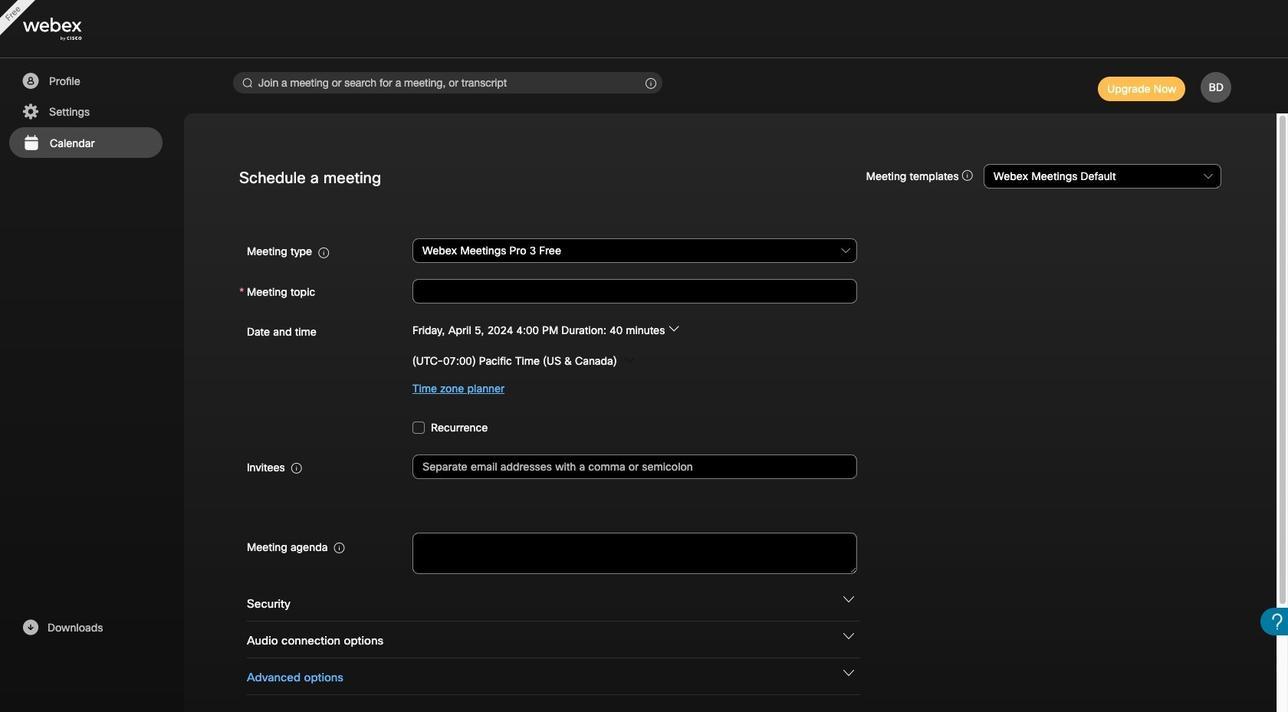 Task type: locate. For each thing, give the bounding box(es) containing it.
cisco webex image
[[23, 18, 115, 41]]

Join a meeting or search for a meeting, or transcript text field
[[233, 72, 663, 94]]

ng down image
[[844, 594, 854, 605], [844, 668, 854, 679]]

0 vertical spatial arrow image
[[668, 323, 679, 334]]

0 horizontal spatial arrow image
[[624, 355, 635, 365]]

None field
[[413, 237, 858, 265]]

banner
[[0, 0, 1288, 58]]

group
[[239, 317, 1222, 402]]

1 horizontal spatial arrow image
[[668, 323, 679, 334]]

Invitees text field
[[413, 454, 857, 479]]

ng down image
[[844, 631, 854, 642]]

0 vertical spatial ng down image
[[844, 594, 854, 605]]

ng down image down ng down image
[[844, 668, 854, 679]]

mds settings_filled image
[[21, 103, 40, 121]]

ng down image up ng down image
[[844, 594, 854, 605]]

arrow image
[[668, 323, 679, 334], [624, 355, 635, 365]]

1 vertical spatial ng down image
[[844, 668, 854, 679]]

None text field
[[413, 279, 857, 303], [413, 533, 857, 574], [413, 279, 857, 303], [413, 533, 857, 574]]



Task type: describe. For each thing, give the bounding box(es) containing it.
mds content download_filled image
[[21, 619, 40, 637]]

mds meetings_filled image
[[21, 134, 41, 153]]

1 vertical spatial arrow image
[[624, 355, 635, 365]]

mds people circle_filled image
[[21, 72, 40, 90]]

1 ng down image from the top
[[844, 594, 854, 605]]

2 ng down image from the top
[[844, 668, 854, 679]]



Task type: vqa. For each thing, say whether or not it's contained in the screenshot.
arrow image
yes



